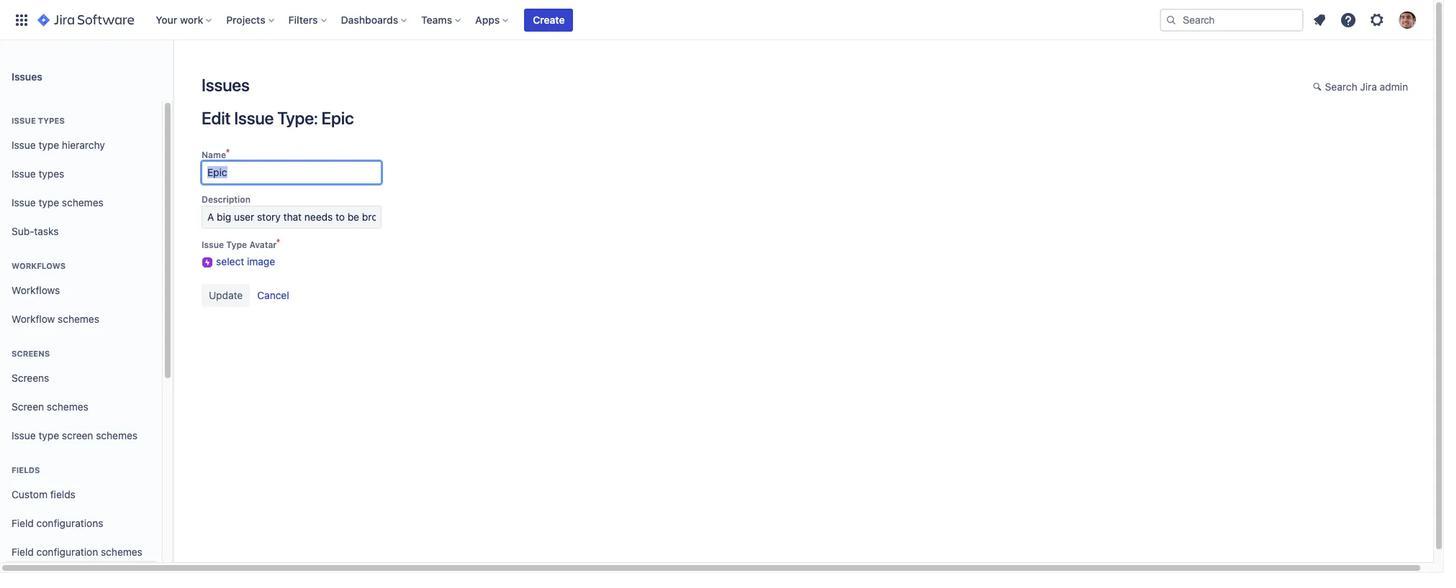 Task type: locate. For each thing, give the bounding box(es) containing it.
2 workflows from the top
[[12, 284, 60, 296]]

issue for issue type schemes
[[12, 196, 36, 208]]

2 screens from the top
[[12, 372, 49, 384]]

issue types
[[12, 116, 65, 125]]

issue
[[234, 108, 274, 128], [12, 116, 36, 125], [12, 139, 36, 151], [12, 167, 36, 180], [12, 196, 36, 208], [202, 240, 224, 251], [12, 430, 36, 442]]

workflows down sub-tasks
[[12, 261, 66, 271]]

search
[[1325, 81, 1357, 93]]

type inside 'link'
[[38, 430, 59, 442]]

0 vertical spatial screens
[[12, 349, 50, 359]]

issue inside issue type screen schemes 'link'
[[12, 430, 36, 442]]

1 vertical spatial field
[[12, 546, 34, 558]]

1 horizontal spatial issues
[[202, 75, 250, 95]]

apps button
[[471, 8, 514, 31]]

issues
[[12, 70, 42, 82], [202, 75, 250, 95]]

apps
[[475, 13, 500, 26]]

schemes up issue type screen schemes
[[47, 401, 88, 413]]

type left screen
[[38, 430, 59, 442]]

type for screen
[[38, 430, 59, 442]]

tasks
[[34, 225, 59, 237]]

sub-tasks
[[12, 225, 59, 237]]

screens for screens group
[[12, 349, 50, 359]]

0 vertical spatial type
[[38, 139, 59, 151]]

banner containing your work
[[0, 0, 1433, 40]]

screens for screens 'link'
[[12, 372, 49, 384]]

custom fields link
[[6, 481, 156, 510]]

type up tasks at the top left
[[38, 196, 59, 208]]

sub-
[[12, 225, 34, 237]]

screens inside 'link'
[[12, 372, 49, 384]]

workflows for workflows group
[[12, 261, 66, 271]]

field down the custom
[[12, 517, 34, 530]]

custom
[[12, 489, 48, 501]]

cancel
[[257, 289, 289, 302]]

search image
[[1166, 14, 1177, 26]]

schemes down field configurations link
[[101, 546, 142, 558]]

image
[[247, 256, 275, 268]]

work
[[180, 13, 203, 26]]

Name text field
[[202, 161, 382, 184]]

jira
[[1360, 81, 1377, 93]]

schemes right screen
[[96, 430, 138, 442]]

1 workflows from the top
[[12, 261, 66, 271]]

primary element
[[9, 0, 1160, 40]]

issues up edit
[[202, 75, 250, 95]]

dashboards button
[[337, 8, 413, 31]]

types
[[38, 116, 65, 125]]

field
[[12, 517, 34, 530], [12, 546, 34, 558]]

0 vertical spatial workflows
[[12, 261, 66, 271]]

type for schemes
[[38, 196, 59, 208]]

issue types group
[[6, 101, 156, 251]]

schemes down workflows link
[[58, 313, 99, 325]]

issue for issue type avatar
[[202, 240, 224, 251]]

issue types link
[[6, 160, 156, 189]]

workflows up workflow
[[12, 284, 60, 296]]

None submit
[[202, 284, 250, 307]]

search jira admin link
[[1306, 76, 1415, 99]]

field for field configurations
[[12, 517, 34, 530]]

select image link
[[202, 251, 275, 269]]

type
[[38, 139, 59, 151], [38, 196, 59, 208], [38, 430, 59, 442]]

appswitcher icon image
[[13, 11, 30, 28]]

1 field from the top
[[12, 517, 34, 530]]

2 field from the top
[[12, 546, 34, 558]]

your profile and settings image
[[1399, 11, 1416, 28]]

schemes down the issue types link
[[62, 196, 103, 208]]

select image
[[216, 256, 275, 268]]

issue inside issue type schemes link
[[12, 196, 36, 208]]

fields
[[50, 489, 76, 501]]

fields group
[[6, 451, 156, 572]]

field configurations link
[[6, 510, 156, 539]]

notifications image
[[1311, 11, 1328, 28]]

issue inside issue type hierarchy link
[[12, 139, 36, 151]]

select issue type avatar image
[[202, 257, 213, 269]]

schemes
[[62, 196, 103, 208], [58, 313, 99, 325], [47, 401, 88, 413], [96, 430, 138, 442], [101, 546, 142, 558]]

Search field
[[1160, 8, 1304, 31]]

1 type from the top
[[38, 139, 59, 151]]

1 vertical spatial screens
[[12, 372, 49, 384]]

type down types
[[38, 139, 59, 151]]

2 vertical spatial type
[[38, 430, 59, 442]]

screens
[[12, 349, 50, 359], [12, 372, 49, 384]]

issue type hierarchy link
[[6, 131, 156, 160]]

workflow
[[12, 313, 55, 325]]

required image
[[277, 239, 284, 251]]

1 vertical spatial workflows
[[12, 284, 60, 296]]

1 screens from the top
[[12, 349, 50, 359]]

2 type from the top
[[38, 196, 59, 208]]

0 vertical spatial field
[[12, 517, 34, 530]]

schemes inside issue type screen schemes 'link'
[[96, 430, 138, 442]]

types
[[38, 167, 64, 180]]

1 vertical spatial type
[[38, 196, 59, 208]]

issues up issue types
[[12, 70, 42, 82]]

name
[[202, 150, 226, 161]]

3 type from the top
[[38, 430, 59, 442]]

field left configuration
[[12, 546, 34, 558]]

sub-tasks link
[[6, 217, 156, 246]]

issue type schemes
[[12, 196, 103, 208]]

screen
[[62, 430, 93, 442]]

type
[[226, 240, 247, 251]]

teams button
[[417, 8, 467, 31]]

your work
[[156, 13, 203, 26]]

help image
[[1340, 11, 1357, 28]]

teams
[[421, 13, 452, 26]]

dashboards
[[341, 13, 398, 26]]

workflows
[[12, 261, 66, 271], [12, 284, 60, 296]]

issue type screen schemes
[[12, 430, 138, 442]]

cancel link
[[250, 285, 296, 307]]

small image
[[1313, 81, 1324, 93]]

screens down workflow
[[12, 349, 50, 359]]

banner
[[0, 0, 1433, 40]]

jira software image
[[37, 11, 134, 28], [37, 11, 134, 28]]

screens up screen
[[12, 372, 49, 384]]



Task type: vqa. For each thing, say whether or not it's contained in the screenshot.
"Issue type hierarchy" link
yes



Task type: describe. For each thing, give the bounding box(es) containing it.
workflows link
[[6, 276, 156, 305]]

select
[[216, 256, 244, 268]]

edit
[[202, 108, 231, 128]]

admin
[[1380, 81, 1408, 93]]

custom fields
[[12, 489, 76, 501]]

your work button
[[151, 8, 218, 31]]

issue type avatar
[[202, 240, 277, 251]]

field for field configuration schemes
[[12, 546, 34, 558]]

Description text field
[[202, 206, 382, 229]]

filters
[[288, 13, 318, 26]]

projects
[[226, 13, 265, 26]]

issue for issue type screen schemes
[[12, 430, 36, 442]]

screens group
[[6, 334, 156, 455]]

screens link
[[6, 364, 156, 393]]

filters button
[[284, 8, 332, 31]]

configuration
[[36, 546, 98, 558]]

search jira admin
[[1325, 81, 1408, 93]]

issue type hierarchy
[[12, 139, 105, 151]]

issue types
[[12, 167, 64, 180]]

schemes inside screen schemes link
[[47, 401, 88, 413]]

type:
[[277, 108, 318, 128]]

workflows group
[[6, 246, 156, 338]]

screen schemes link
[[6, 393, 156, 422]]

field configuration schemes
[[12, 546, 142, 558]]

hierarchy
[[62, 139, 105, 151]]

issue for issue types
[[12, 116, 36, 125]]

type for hierarchy
[[38, 139, 59, 151]]

sidebar navigation image
[[157, 58, 189, 86]]

0 horizontal spatial issues
[[12, 70, 42, 82]]

issue type schemes link
[[6, 189, 156, 217]]

schemes inside workflow schemes link
[[58, 313, 99, 325]]

screen schemes
[[12, 401, 88, 413]]

workflow schemes
[[12, 313, 99, 325]]

avatar
[[249, 240, 277, 251]]

issue for issue type hierarchy
[[12, 139, 36, 151]]

workflows for workflows link
[[12, 284, 60, 296]]

issue for issue types
[[12, 167, 36, 180]]

fields
[[12, 466, 40, 475]]

field configuration schemes link
[[6, 539, 156, 567]]

schemes inside issue type schemes link
[[62, 196, 103, 208]]

issue type screen schemes link
[[6, 422, 156, 451]]

field configurations
[[12, 517, 103, 530]]

description
[[202, 194, 251, 205]]

configurations
[[36, 517, 103, 530]]

schemes inside field configuration schemes link
[[101, 546, 142, 558]]

edit issue type: epic
[[202, 108, 354, 128]]

required image
[[226, 149, 233, 161]]

create button
[[524, 8, 573, 31]]

create
[[533, 13, 565, 26]]

workflow schemes link
[[6, 305, 156, 334]]

settings image
[[1369, 11, 1386, 28]]

epic
[[321, 108, 354, 128]]

your
[[156, 13, 177, 26]]

projects button
[[222, 8, 280, 31]]

screen
[[12, 401, 44, 413]]



